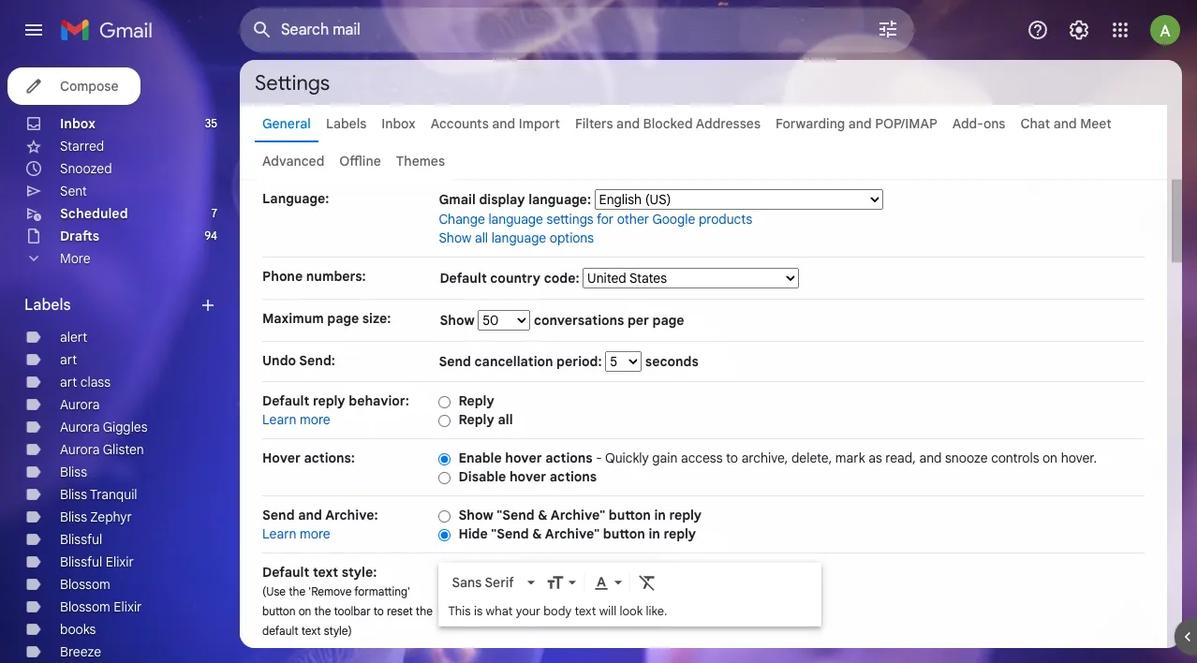 Task type: locate. For each thing, give the bounding box(es) containing it.
conversations per page
[[531, 312, 685, 329]]

bliss
[[60, 464, 87, 481], [60, 486, 87, 503], [60, 509, 87, 526]]

in down gain
[[655, 507, 666, 524]]

enable
[[459, 450, 502, 467]]

"send down disable hover actions
[[497, 507, 535, 524]]

more for reply
[[300, 411, 331, 428]]

as
[[869, 450, 883, 467]]

1 inbox link from the left
[[60, 115, 96, 132]]

1 vertical spatial art
[[60, 374, 77, 391]]

0 vertical spatial show
[[439, 230, 472, 246]]

& for show
[[538, 507, 548, 524]]

hover up disable hover actions
[[505, 450, 542, 467]]

toolbar
[[334, 605, 371, 619]]

0 vertical spatial on
[[1043, 450, 1058, 467]]

0 horizontal spatial inbox
[[60, 115, 96, 132]]

1 vertical spatial blossom
[[60, 599, 110, 616]]

to down formatting'
[[374, 605, 384, 619]]

2 more from the top
[[300, 526, 331, 543]]

products
[[699, 211, 753, 228]]

aurora down art class link
[[60, 396, 100, 413]]

meet
[[1081, 115, 1112, 132]]

blossom down blissful elixir
[[60, 576, 110, 593]]

themes
[[396, 153, 445, 170]]

1 horizontal spatial labels
[[326, 115, 367, 132]]

formatting options toolbar
[[445, 565, 817, 600]]

archive" for show
[[551, 507, 606, 524]]

1 vertical spatial send
[[262, 507, 295, 524]]

inbox link up starred "link"
[[60, 115, 96, 132]]

reply up reply all
[[459, 393, 495, 410]]

reply down send:
[[313, 393, 346, 410]]

1 horizontal spatial page
[[653, 312, 685, 329]]

more for and
[[300, 526, 331, 543]]

more up hover actions: on the bottom left
[[300, 411, 331, 428]]

alert
[[60, 329, 87, 346]]

art for art class
[[60, 374, 77, 391]]

& up hide "send & archive" button in reply
[[538, 507, 548, 524]]

language down gmail display language:
[[492, 230, 547, 246]]

sans serif
[[452, 575, 514, 592]]

0 horizontal spatial to
[[374, 605, 384, 619]]

seconds
[[642, 353, 699, 370]]

1 horizontal spatial all
[[498, 411, 513, 428]]

2 blissful from the top
[[60, 554, 102, 571]]

blossom down 'blossom' link
[[60, 599, 110, 616]]

look
[[620, 604, 643, 620]]

blissful down bliss zephyr link
[[60, 531, 102, 548]]

0 horizontal spatial inbox link
[[60, 115, 96, 132]]

send down hover
[[262, 507, 295, 524]]

all
[[475, 230, 488, 246], [498, 411, 513, 428]]

aurora for aurora glisten
[[60, 441, 100, 458]]

show for show all language options
[[439, 230, 472, 246]]

0 horizontal spatial on
[[299, 605, 311, 619]]

language up "show all language options"
[[489, 211, 544, 228]]

labels for labels link
[[326, 115, 367, 132]]

text left will
[[575, 604, 596, 620]]

show down default country code:
[[440, 312, 478, 329]]

default for default text style: (use the 'remove formatting' button on the toolbar to reset the default text style)
[[262, 564, 310, 581]]

0 vertical spatial in
[[655, 507, 666, 524]]

default up (use
[[262, 564, 310, 581]]

aurora down aurora link
[[60, 419, 100, 436]]

0 vertical spatial default
[[440, 270, 487, 287]]

0 vertical spatial labels
[[326, 115, 367, 132]]

0 vertical spatial language
[[489, 211, 544, 228]]

1 horizontal spatial inbox link
[[382, 115, 416, 132]]

2 aurora from the top
[[60, 419, 100, 436]]

2 vertical spatial bliss
[[60, 509, 87, 526]]

hover for disable
[[510, 469, 547, 485]]

0 vertical spatial archive"
[[551, 507, 606, 524]]

more down archive:
[[300, 526, 331, 543]]

0 vertical spatial actions
[[546, 450, 593, 467]]

1 vertical spatial actions
[[550, 469, 597, 485]]

more inside send and archive: learn more
[[300, 526, 331, 543]]

to inside default text style: (use the 'remove formatting' button on the toolbar to reset the default text style)
[[374, 605, 384, 619]]

learn more link down archive:
[[262, 526, 331, 543]]

reply for hide "send & archive" button in reply
[[664, 526, 697, 543]]

2 blossom from the top
[[60, 599, 110, 616]]

& down the 'show "send & archive" button in reply'
[[533, 526, 542, 543]]

button down the 'show "send & archive" button in reply'
[[603, 526, 646, 543]]

2 inbox link from the left
[[382, 115, 416, 132]]

and
[[492, 115, 516, 132], [617, 115, 640, 132], [849, 115, 872, 132], [1054, 115, 1077, 132], [920, 450, 942, 467], [298, 507, 322, 524]]

change language settings for other google products
[[439, 211, 753, 228]]

language:
[[262, 190, 329, 207]]

display
[[479, 191, 525, 208]]

blissful down blissful link at the bottom left of page
[[60, 554, 102, 571]]

mark
[[836, 450, 866, 467]]

1 blissful from the top
[[60, 531, 102, 548]]

elixir down blissful elixir
[[114, 599, 142, 616]]

Hide "Send & Archive" button in reply radio
[[439, 528, 451, 542]]

hover.
[[1062, 450, 1098, 467]]

starred
[[60, 138, 104, 155]]

text up 'remove
[[313, 564, 338, 581]]

to
[[726, 450, 739, 467], [374, 605, 384, 619]]

phone numbers:
[[262, 268, 366, 285]]

reply up formatting options toolbar
[[664, 526, 697, 543]]

send for send cancellation period:
[[439, 353, 471, 370]]

text left style)
[[301, 624, 321, 638]]

aurora up bliss link
[[60, 441, 100, 458]]

default
[[440, 270, 487, 287], [262, 393, 310, 410], [262, 564, 310, 581]]

1 reply from the top
[[459, 393, 495, 410]]

button for show "send & archive" button in reply
[[609, 507, 651, 524]]

3 bliss from the top
[[60, 509, 87, 526]]

0 horizontal spatial the
[[289, 585, 306, 599]]

Reply all radio
[[439, 414, 451, 428]]

1 inbox from the left
[[60, 115, 96, 132]]

learn for send and archive: learn more
[[262, 526, 297, 543]]

0 vertical spatial all
[[475, 230, 488, 246]]

0 vertical spatial more
[[300, 411, 331, 428]]

main menu image
[[22, 19, 45, 41]]

actions
[[546, 450, 593, 467], [550, 469, 597, 485]]

addresses
[[696, 115, 761, 132]]

all for show
[[475, 230, 488, 246]]

more inside 'default reply behavior: learn more'
[[300, 411, 331, 428]]

2 vertical spatial reply
[[664, 526, 697, 543]]

0 vertical spatial blossom
[[60, 576, 110, 593]]

1 bliss from the top
[[60, 464, 87, 481]]

1 vertical spatial learn more link
[[262, 526, 331, 543]]

in up remove formatting ‪(⌘\)‬ image
[[649, 526, 661, 543]]

& for hide
[[533, 526, 542, 543]]

undo send:
[[262, 352, 336, 369]]

page right per
[[653, 312, 685, 329]]

1 horizontal spatial inbox
[[382, 115, 416, 132]]

1 vertical spatial show
[[440, 312, 478, 329]]

0 vertical spatial bliss
[[60, 464, 87, 481]]

for
[[597, 211, 614, 228]]

default for default country code:
[[440, 270, 487, 287]]

2 learn from the top
[[262, 526, 297, 543]]

2 vertical spatial show
[[459, 507, 494, 524]]

0 vertical spatial reply
[[459, 393, 495, 410]]

0 vertical spatial to
[[726, 450, 739, 467]]

1 vertical spatial default
[[262, 393, 310, 410]]

labels navigation
[[0, 60, 240, 664]]

1 horizontal spatial to
[[726, 450, 739, 467]]

bliss for bliss tranquil
[[60, 486, 87, 503]]

show down change
[[439, 230, 472, 246]]

pop/imap
[[876, 115, 938, 132]]

style:
[[342, 564, 377, 581]]

reply down access
[[670, 507, 702, 524]]

inbox up themes at left
[[382, 115, 416, 132]]

0 vertical spatial aurora
[[60, 396, 100, 413]]

hover actions:
[[262, 450, 355, 467]]

support image
[[1027, 19, 1050, 41]]

blissful elixir
[[60, 554, 134, 571]]

0 vertical spatial blissful
[[60, 531, 102, 548]]

remove formatting ‪(⌘\)‬ image
[[639, 574, 657, 593]]

archive" down the 'show "send & archive" button in reply'
[[545, 526, 600, 543]]

learn inside send and archive: learn more
[[262, 526, 297, 543]]

button up hide "send & archive" button in reply
[[609, 507, 651, 524]]

0 vertical spatial button
[[609, 507, 651, 524]]

and left "import" on the left of the page
[[492, 115, 516, 132]]

1 art from the top
[[60, 351, 77, 368]]

and left pop/imap
[[849, 115, 872, 132]]

1 vertical spatial reply
[[670, 507, 702, 524]]

1 blossom from the top
[[60, 576, 110, 593]]

show up the hide at the left bottom of page
[[459, 507, 494, 524]]

learn more link for default
[[262, 411, 331, 428]]

bliss for bliss link
[[60, 464, 87, 481]]

scheduled
[[60, 205, 128, 222]]

archive" for hide
[[545, 526, 600, 543]]

all up enable
[[498, 411, 513, 428]]

compose
[[60, 78, 119, 95]]

1 vertical spatial archive"
[[545, 526, 600, 543]]

0 vertical spatial &
[[538, 507, 548, 524]]

disable hover actions
[[459, 469, 597, 485]]

inbox
[[60, 115, 96, 132], [382, 115, 416, 132]]

and right the "filters"
[[617, 115, 640, 132]]

0 horizontal spatial labels
[[24, 296, 71, 315]]

on inside default text style: (use the 'remove formatting' button on the toolbar to reset the default text style)
[[299, 605, 311, 619]]

default inside 'default reply behavior: learn more'
[[262, 393, 310, 410]]

1 vertical spatial on
[[299, 605, 311, 619]]

labels up alert
[[24, 296, 71, 315]]

style)
[[324, 624, 352, 638]]

maximum page size:
[[262, 310, 391, 327]]

0 vertical spatial elixir
[[106, 554, 134, 571]]

chat and meet
[[1021, 115, 1112, 132]]

0 vertical spatial "send
[[497, 507, 535, 524]]

1 vertical spatial labels
[[24, 296, 71, 315]]

1 more from the top
[[300, 411, 331, 428]]

more
[[300, 411, 331, 428], [300, 526, 331, 543]]

what
[[486, 604, 513, 620]]

2 reply from the top
[[459, 411, 495, 428]]

2 vertical spatial default
[[262, 564, 310, 581]]

art down alert
[[60, 351, 77, 368]]

default inside default text style: (use the 'remove formatting' button on the toolbar to reset the default text style)
[[262, 564, 310, 581]]

2 vertical spatial button
[[262, 605, 296, 619]]

language:
[[529, 191, 591, 208]]

page left size: at the top left of the page
[[327, 310, 359, 327]]

default down undo
[[262, 393, 310, 410]]

7
[[212, 206, 217, 220]]

Search mail text field
[[281, 21, 825, 39]]

1 aurora from the top
[[60, 396, 100, 413]]

and for meet
[[1054, 115, 1077, 132]]

learn more link for send
[[262, 526, 331, 543]]

aurora
[[60, 396, 100, 413], [60, 419, 100, 436], [60, 441, 100, 458]]

2 bliss from the top
[[60, 486, 87, 503]]

learn inside 'default reply behavior: learn more'
[[262, 411, 297, 428]]

ons
[[984, 115, 1006, 132]]

formatting'
[[354, 585, 410, 599]]

Show "Send & Archive" button in reply radio
[[439, 510, 451, 524]]

None search field
[[240, 7, 915, 52]]

94
[[205, 229, 217, 243]]

show all language options
[[439, 230, 594, 246]]

actions for enable
[[546, 450, 593, 467]]

archive" up hide "send & archive" button in reply
[[551, 507, 606, 524]]

show for show
[[440, 312, 478, 329]]

actions down -
[[550, 469, 597, 485]]

the right (use
[[289, 585, 306, 599]]

0 vertical spatial learn more link
[[262, 411, 331, 428]]

art
[[60, 351, 77, 368], [60, 374, 77, 391]]

1 vertical spatial "send
[[491, 526, 529, 543]]

1 learn from the top
[[262, 411, 297, 428]]

learn up hover
[[262, 411, 297, 428]]

offline
[[340, 153, 381, 170]]

default left country
[[440, 270, 487, 287]]

0 horizontal spatial all
[[475, 230, 488, 246]]

art class
[[60, 374, 111, 391]]

3 aurora from the top
[[60, 441, 100, 458]]

learn up (use
[[262, 526, 297, 543]]

1 learn more link from the top
[[262, 411, 331, 428]]

blossom link
[[60, 576, 110, 593]]

all for reply
[[498, 411, 513, 428]]

1 vertical spatial aurora
[[60, 419, 100, 436]]

send up reply radio
[[439, 353, 471, 370]]

1 vertical spatial &
[[533, 526, 542, 543]]

inbox link up themes at left
[[382, 115, 416, 132]]

art down the art link
[[60, 374, 77, 391]]

inbox inside 'labels' navigation
[[60, 115, 96, 132]]

2 vertical spatial aurora
[[60, 441, 100, 458]]

1 vertical spatial in
[[649, 526, 661, 543]]

disable
[[459, 469, 506, 485]]

1 horizontal spatial the
[[314, 605, 331, 619]]

and for blocked
[[617, 115, 640, 132]]

hover right disable
[[510, 469, 547, 485]]

send cancellation period:
[[439, 353, 606, 370]]

0 vertical spatial send
[[439, 353, 471, 370]]

to right access
[[726, 450, 739, 467]]

bliss up bliss tranquil link
[[60, 464, 87, 481]]

and right chat
[[1054, 115, 1077, 132]]

0 vertical spatial reply
[[313, 393, 346, 410]]

actions left -
[[546, 450, 593, 467]]

bliss link
[[60, 464, 87, 481]]

hover
[[505, 450, 542, 467], [510, 469, 547, 485]]

1 vertical spatial blissful
[[60, 554, 102, 571]]

1 vertical spatial learn
[[262, 526, 297, 543]]

reply
[[459, 393, 495, 410], [459, 411, 495, 428]]

1 vertical spatial hover
[[510, 469, 547, 485]]

and left archive:
[[298, 507, 322, 524]]

archive:
[[325, 507, 378, 524]]

accounts
[[431, 115, 489, 132]]

reply right reply all radio
[[459, 411, 495, 428]]

all down change
[[475, 230, 488, 246]]

drafts
[[60, 228, 99, 245]]

"send right the hide at the left bottom of page
[[491, 526, 529, 543]]

1 vertical spatial to
[[374, 605, 384, 619]]

2 learn more link from the top
[[262, 526, 331, 543]]

Disable hover actions radio
[[439, 471, 451, 485]]

1 vertical spatial bliss
[[60, 486, 87, 503]]

"send for hide
[[491, 526, 529, 543]]

button up default
[[262, 605, 296, 619]]

and right read,
[[920, 450, 942, 467]]

on left hover.
[[1043, 450, 1058, 467]]

and inside send and archive: learn more
[[298, 507, 322, 524]]

0 vertical spatial learn
[[262, 411, 297, 428]]

on down 'remove
[[299, 605, 311, 619]]

is
[[474, 604, 483, 620]]

1 vertical spatial all
[[498, 411, 513, 428]]

default text style: (use the 'remove formatting' button on the toolbar to reset the default text style)
[[262, 564, 433, 638]]

send inside send and archive: learn more
[[262, 507, 295, 524]]

filters
[[575, 115, 613, 132]]

gmail image
[[60, 11, 162, 49]]

change language settings for other google products link
[[439, 211, 753, 228]]

labels link
[[326, 115, 367, 132]]

inbox up starred "link"
[[60, 115, 96, 132]]

snooze
[[946, 450, 988, 467]]

learn for default reply behavior: learn more
[[262, 411, 297, 428]]

1 horizontal spatial send
[[439, 353, 471, 370]]

0 vertical spatial hover
[[505, 450, 542, 467]]

1 vertical spatial button
[[603, 526, 646, 543]]

the down 'remove
[[314, 605, 331, 619]]

2 art from the top
[[60, 374, 77, 391]]

blocked
[[644, 115, 693, 132]]

options
[[550, 230, 594, 246]]

on
[[1043, 450, 1058, 467], [299, 605, 311, 619]]

1 vertical spatial elixir
[[114, 599, 142, 616]]

bliss up blissful link at the bottom left of page
[[60, 509, 87, 526]]

the right reset
[[416, 605, 433, 619]]

0 vertical spatial art
[[60, 351, 77, 368]]

1 vertical spatial reply
[[459, 411, 495, 428]]

labels inside navigation
[[24, 296, 71, 315]]

reply inside 'default reply behavior: learn more'
[[313, 393, 346, 410]]

1 vertical spatial more
[[300, 526, 331, 543]]

art for the art link
[[60, 351, 77, 368]]

default country code:
[[440, 270, 583, 287]]

elixir up 'blossom' link
[[106, 554, 134, 571]]

labels heading
[[24, 296, 199, 315]]

bliss down bliss link
[[60, 486, 87, 503]]

aurora giggles link
[[60, 419, 148, 436]]

labels up offline
[[326, 115, 367, 132]]

labels for labels heading
[[24, 296, 71, 315]]

0 horizontal spatial send
[[262, 507, 295, 524]]

settings image
[[1068, 19, 1091, 41]]

learn more link up hover actions: on the bottom left
[[262, 411, 331, 428]]



Task type: vqa. For each thing, say whether or not it's contained in the screenshot.
the left 15
no



Task type: describe. For each thing, give the bounding box(es) containing it.
reply for reply
[[459, 393, 495, 410]]

breeze
[[60, 644, 101, 661]]

bliss zephyr
[[60, 509, 132, 526]]

serif
[[485, 575, 514, 592]]

and for import
[[492, 115, 516, 132]]

alert link
[[60, 329, 87, 346]]

aurora glisten
[[60, 441, 144, 458]]

default for default reply behavior: learn more
[[262, 393, 310, 410]]

snoozed
[[60, 160, 112, 177]]

controls
[[992, 450, 1040, 467]]

archive,
[[742, 450, 789, 467]]

0 vertical spatial text
[[313, 564, 338, 581]]

accounts and import
[[431, 115, 560, 132]]

reset
[[387, 605, 413, 619]]

like.
[[646, 604, 668, 620]]

bliss tranquil
[[60, 486, 137, 503]]

maximum
[[262, 310, 324, 327]]

advanced search options image
[[870, 10, 907, 48]]

send:
[[299, 352, 336, 369]]

change
[[439, 211, 485, 228]]

in for show "send & archive" button in reply
[[655, 507, 666, 524]]

default
[[262, 624, 299, 638]]

size:
[[363, 310, 391, 327]]

2 vertical spatial text
[[301, 624, 321, 638]]

access
[[681, 450, 723, 467]]

chat
[[1021, 115, 1051, 132]]

general link
[[262, 115, 311, 132]]

aurora for aurora giggles
[[60, 419, 100, 436]]

general
[[262, 115, 311, 132]]

Reply radio
[[439, 395, 451, 409]]

blissful for blissful elixir
[[60, 554, 102, 571]]

books
[[60, 621, 96, 638]]

filters and blocked addresses link
[[575, 115, 761, 132]]

hide "send & archive" button in reply
[[459, 526, 697, 543]]

search mail image
[[246, 13, 279, 47]]

more
[[60, 250, 90, 267]]

advanced link
[[262, 153, 325, 170]]

undo
[[262, 352, 296, 369]]

-
[[596, 450, 602, 467]]

show for show "send & archive" button in reply
[[459, 507, 494, 524]]

gmail
[[439, 191, 476, 208]]

class
[[80, 374, 111, 391]]

this
[[448, 604, 471, 620]]

aurora for aurora link
[[60, 396, 100, 413]]

send for send and archive: learn more
[[262, 507, 295, 524]]

add-ons link
[[953, 115, 1006, 132]]

read,
[[886, 450, 916, 467]]

actions:
[[304, 450, 355, 467]]

per
[[628, 312, 649, 329]]

Enable hover actions radio
[[439, 453, 451, 467]]

show all language options link
[[439, 230, 594, 246]]

1 horizontal spatial on
[[1043, 450, 1058, 467]]

1 vertical spatial language
[[492, 230, 547, 246]]

add-
[[953, 115, 984, 132]]

will
[[599, 604, 617, 620]]

forwarding and pop/imap
[[776, 115, 938, 132]]

bliss zephyr link
[[60, 509, 132, 526]]

google
[[653, 211, 696, 228]]

actions for disable
[[550, 469, 597, 485]]

reply for show "send & archive" button in reply
[[670, 507, 702, 524]]

blissful link
[[60, 531, 102, 548]]

body
[[544, 604, 572, 620]]

gain
[[653, 450, 678, 467]]

elixir for blossom elixir
[[114, 599, 142, 616]]

elixir for blissful elixir
[[106, 554, 134, 571]]

conversations
[[534, 312, 624, 329]]

0 horizontal spatial page
[[327, 310, 359, 327]]

and for archive:
[[298, 507, 322, 524]]

2 horizontal spatial the
[[416, 605, 433, 619]]

compose button
[[7, 67, 141, 105]]

art class link
[[60, 374, 111, 391]]

aurora glisten link
[[60, 441, 144, 458]]

blossom for 'blossom' link
[[60, 576, 110, 593]]

behavior:
[[349, 393, 409, 410]]

reply for reply all
[[459, 411, 495, 428]]

2 inbox from the left
[[382, 115, 416, 132]]

country
[[490, 270, 541, 287]]

this is what your body text will look like.
[[448, 604, 668, 620]]

hover for enable
[[505, 450, 542, 467]]

button inside default text style: (use the 'remove formatting' button on the toolbar to reset the default text style)
[[262, 605, 296, 619]]

your
[[516, 604, 541, 620]]

other
[[617, 211, 650, 228]]

import
[[519, 115, 560, 132]]

offline link
[[340, 153, 381, 170]]

"send for show
[[497, 507, 535, 524]]

bliss for bliss zephyr
[[60, 509, 87, 526]]

drafts link
[[60, 228, 99, 245]]

add-ons
[[953, 115, 1006, 132]]

code:
[[544, 270, 580, 287]]

aurora giggles
[[60, 419, 148, 436]]

button for hide "send & archive" button in reply
[[603, 526, 646, 543]]

'remove
[[309, 585, 352, 599]]

hide
[[459, 526, 488, 543]]

breeze link
[[60, 644, 101, 661]]

1 vertical spatial text
[[575, 604, 596, 620]]

chat and meet link
[[1021, 115, 1112, 132]]

blossom elixir
[[60, 599, 142, 616]]

reply all
[[459, 411, 513, 428]]

glisten
[[103, 441, 144, 458]]

art link
[[60, 351, 77, 368]]

hover
[[262, 450, 301, 467]]

gmail display language:
[[439, 191, 591, 208]]

blissful for blissful link at the bottom left of page
[[60, 531, 102, 548]]

blossom elixir link
[[60, 599, 142, 616]]

blossom for blossom elixir
[[60, 599, 110, 616]]

blissful elixir link
[[60, 554, 134, 571]]

starred link
[[60, 138, 104, 155]]

cancellation
[[475, 353, 553, 370]]

and for pop/imap
[[849, 115, 872, 132]]

forwarding
[[776, 115, 846, 132]]

(use
[[262, 585, 286, 599]]

sans serif option
[[448, 574, 524, 593]]

in for hide "send & archive" button in reply
[[649, 526, 661, 543]]



